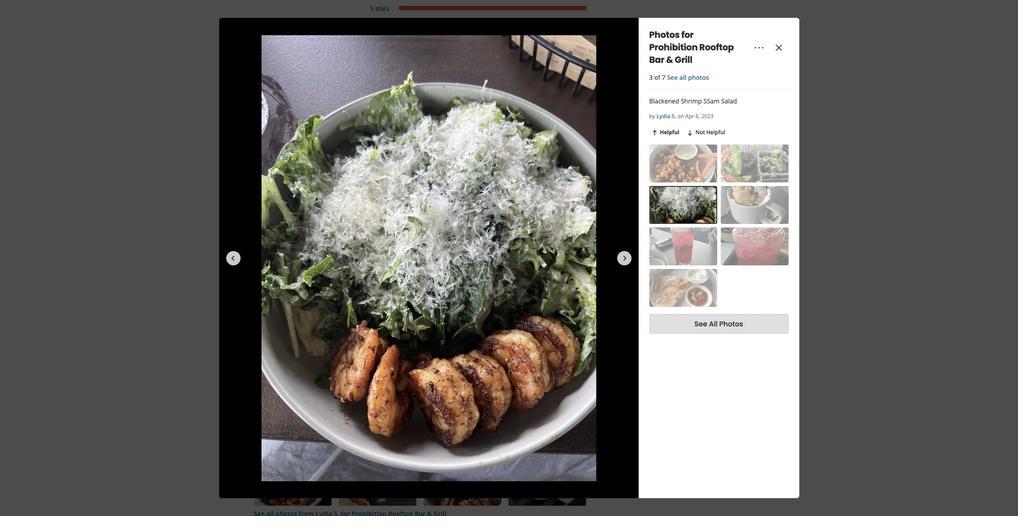 Task type: locate. For each thing, give the bounding box(es) containing it.
new,
[[287, 205, 300, 213]]

24 close v2 image
[[774, 42, 785, 53]]

5 star rating image
[[254, 165, 302, 174]]

the down entrees
[[254, 276, 265, 285]]

clean
[[410, 401, 425, 410]]

not
[[696, 129, 706, 136]]

2023
[[702, 113, 714, 120], [324, 165, 339, 173]]

2 she from the left
[[415, 365, 425, 374]]

with right paired
[[471, 285, 484, 293]]

0 vertical spatial for
[[682, 29, 694, 41]]

was up received
[[427, 365, 438, 374]]

1 vertical spatial ssam
[[390, 267, 406, 276]]

1 vertical spatial of
[[334, 303, 340, 311]]

a inside service: she was phenomenal! our server was lindsay! she was knowledgeable, fast, and accommodating! we would definitely give the hospitality we received a 10/10!!!
[[456, 374, 459, 383]]

0 horizontal spatial to
[[334, 205, 340, 213]]

ordered
[[289, 267, 313, 276]]

1 vertical spatial in
[[324, 392, 329, 401]]

0 vertical spatial reviews
[[264, 51, 289, 61]]

0 horizontal spatial are
[[399, 401, 408, 410]]

were
[[488, 196, 503, 204], [376, 205, 390, 213], [430, 222, 445, 231], [298, 276, 313, 285], [301, 303, 315, 311], [290, 312, 305, 320]]

1 vertical spatial prohibition
[[364, 196, 396, 204]]

definitely down our
[[335, 374, 362, 383]]

was inside "food: we ordered the "crazy cauliflower bites" and the "chicken fundido quesadillas" for appetizers! entrees we ordered were: "blackened shrimp ssam salad" and the "prohibition burger"! the appetizers were amazing! the taste combinations are like nothing we have had before. the cauliflower is seasoned with a medium spice buffalo seasoning and paired with a delicious dipping sauce. the quesadillas were some of the best we had, and we sincerely recommend them! the entrees were both a 10/10! the shrimp was perfectly blackened and not overly salty. the burger is a brisket-short rib combination topped with any topping and cheese you request!"
[[381, 312, 392, 320]]

have down "prohibition
[[469, 276, 483, 285]]

we inside service: she was phenomenal! our server was lindsay! she was knowledgeable, fast, and accommodating! we would definitely give the hospitality we received a 10/10!!!
[[419, 374, 428, 383]]

the up 'nothing'
[[441, 267, 450, 276]]

both down dined
[[317, 401, 331, 410]]

1 vertical spatial have
[[469, 276, 483, 285]]

shrimp up combinations
[[368, 267, 389, 276]]

photo of lydia s. image
[[254, 124, 283, 153]]

7
[[662, 73, 666, 82], [263, 179, 266, 187]]

desert:
[[254, 339, 275, 347]]

would left truly on the bottom left
[[265, 428, 283, 436]]

and right mojito
[[346, 222, 357, 231]]

1 vertical spatial both
[[317, 401, 331, 410]]

lydia right "by"
[[657, 113, 671, 120]]

0 horizontal spatial ssam
[[390, 267, 406, 276]]

bourbon
[[370, 222, 395, 231]]

any
[[389, 321, 399, 329]]

are down section!
[[399, 401, 408, 410]]

the up the that
[[353, 196, 362, 204]]

1 vertical spatial lydia
[[288, 124, 307, 134]]

seasoned
[[294, 285, 321, 293]]

and up filled at left bottom
[[459, 392, 470, 401]]

dined
[[306, 392, 322, 401]]

shrimp up by lydia s. on apr 6, 2023
[[681, 97, 702, 105]]

to left try
[[527, 196, 533, 204]]

not helpful
[[696, 129, 726, 136]]

prohibition
[[650, 41, 698, 54], [364, 196, 396, 204]]

combination
[[314, 321, 350, 329]]

0 vertical spatial 2023
[[702, 113, 714, 120]]

0 horizontal spatial reviews
[[264, 51, 289, 61]]

search image
[[573, 97, 580, 104]]

0 horizontal spatial recommend
[[299, 428, 335, 436]]

eating
[[326, 196, 344, 204]]

with down this
[[280, 348, 292, 356]]

is up desert:
[[254, 321, 258, 329]]

shrimp
[[681, 97, 702, 105], [368, 267, 389, 276]]

0 vertical spatial have
[[318, 205, 332, 213]]

1 vertical spatial reviews
[[513, 96, 535, 105]]

1 she from the left
[[278, 365, 289, 374]]

filter reviews by 3 stars rating element
[[361, 36, 587, 45]]

burger"!
[[488, 267, 513, 276]]

7 photos link
[[263, 179, 286, 187]]

0 vertical spatial prohibition
[[650, 41, 698, 54]]

1 horizontal spatial 3
[[650, 73, 653, 82]]

cheese
[[438, 321, 458, 329]]

madison,
[[439, 196, 465, 204]]

on
[[678, 113, 684, 120]]

reviews right search
[[513, 96, 535, 105]]

not inside "food: we ordered the "crazy cauliflower bites" and the "chicken fundido quesadillas" for appetizers! entrees we ordered were: "blackened shrimp ssam salad" and the "prohibition burger"! the appetizers were amazing! the taste combinations are like nothing we have had before. the cauliflower is seasoned with a medium spice buffalo seasoning and paired with a delicious dipping sauce. the quesadillas were some of the best we had, and we sincerely recommend them! the entrees were both a 10/10! the shrimp was perfectly blackened and not overly salty. the burger is a brisket-short rib combination topped with any topping and cheese you request!"
[[465, 312, 475, 320]]

al.
[[467, 196, 476, 204]]

2 vertical spatial stars
[[375, 52, 390, 61]]

environment: we dined in the rooftop table section! the music, sights, and ambiance gave a fun casual feel. however, both the inside and outside are clean and music filled environments with lots of spacing!
[[254, 392, 541, 419]]

definitely
[[335, 374, 362, 383], [399, 428, 426, 436]]

we down "spacing!"
[[254, 428, 263, 436]]

1 horizontal spatial not
[[446, 222, 456, 231]]

not left over-
[[446, 222, 456, 231]]

5
[[370, 4, 374, 12]]

filter reviews by 1 star rating element
[[361, 68, 587, 77]]

we inside environment: we dined in the rooftop table section! the music, sights, and ambiance gave a fun casual feel. however, both the inside and outside are clean and music filled environments with lots of spacing!
[[295, 392, 304, 401]]

1 vertical spatial not
[[465, 312, 475, 320]]

for up the grill
[[682, 29, 694, 41]]

1 horizontal spatial are
[[412, 276, 422, 285]]

0 vertical spatial both
[[306, 312, 320, 320]]

0 vertical spatial not
[[446, 222, 456, 231]]

a down some
[[321, 312, 325, 320]]

photos up &
[[650, 29, 680, 41]]

1 horizontal spatial would
[[315, 374, 333, 383]]

0 vertical spatial photos
[[650, 29, 680, 41]]

server
[[356, 365, 375, 374]]

1 horizontal spatial 6,
[[696, 113, 701, 120]]

photos
[[689, 73, 710, 82], [267, 179, 286, 187]]

0 horizontal spatial helpful
[[660, 129, 680, 136]]

with
[[323, 285, 336, 293], [471, 285, 484, 293], [375, 321, 387, 329], [280, 348, 292, 356], [516, 401, 529, 410]]

in inside today was our first time eating at the prohibition restaurant in madison, al. we were looking to try something new, and i have to say that we were extremely satisfied!
[[431, 196, 437, 204]]

accommodating!
[[254, 374, 303, 383]]

1 horizontal spatial lydia
[[657, 113, 671, 120]]

to down "eating"
[[334, 205, 340, 213]]

we up however,
[[295, 392, 304, 401]]

1
[[372, 68, 375, 77]]

s. left on
[[672, 113, 677, 120]]

feel.
[[274, 401, 286, 410]]

sincerely
[[414, 303, 440, 311]]

0 horizontal spatial s.
[[309, 124, 315, 134]]

2 stars from the top
[[375, 36, 390, 45]]

3 up 2
[[370, 36, 374, 45]]

0 vertical spatial are
[[412, 276, 422, 285]]

buffalo
[[385, 285, 406, 293]]

was
[[273, 196, 285, 204], [381, 312, 392, 320], [290, 365, 302, 374], [376, 365, 388, 374], [427, 365, 438, 374]]

in up the 'satisfied!'
[[431, 196, 437, 204]]

lydia inside lydia s. montgomery, al
[[288, 124, 307, 134]]

s. up montgomery,
[[309, 124, 315, 134]]

try
[[535, 196, 543, 204]]

spot,
[[349, 428, 363, 436]]

in inside environment: we dined in the rooftop table section! the music, sights, and ambiance gave a fun casual feel. however, both the inside and outside are clean and music filled environments with lots of spacing!
[[324, 392, 329, 401]]

she right lindsay!
[[415, 365, 425, 374]]

are inside "food: we ordered the "crazy cauliflower bites" and the "chicken fundido quesadillas" for appetizers! entrees we ordered were: "blackened shrimp ssam salad" and the "prohibition burger"! the appetizers were amazing! the taste combinations are like nothing we have had before. the cauliflower is seasoned with a medium spice buffalo seasoning and paired with a delicious dipping sauce. the quesadillas were some of the best we had, and we sincerely recommend them! the entrees were both a 10/10! the shrimp was perfectly blackened and not overly salty. the burger is a brisket-short rib combination topped with any topping and cheese you request!"
[[412, 276, 422, 285]]

both inside "food: we ordered the "crazy cauliflower bites" and the "chicken fundido quesadillas" for appetizers! entrees we ordered were: "blackened shrimp ssam salad" and the "prohibition burger"! the appetizers were amazing! the taste combinations are like nothing we have had before. the cauliflower is seasoned with a medium spice buffalo seasoning and paired with a delicious dipping sauce. the quesadillas were some of the best we had, and we sincerely recommend them! the entrees were both a 10/10! the shrimp was perfectly blackened and not overly salty. the burger is a brisket-short rib combination topped with any topping and cheese you request!"
[[306, 312, 320, 320]]

photos right all
[[689, 73, 710, 82]]

1 horizontal spatial definitely
[[399, 428, 426, 436]]

we right al.
[[477, 196, 487, 204]]

0 horizontal spatial definitely
[[335, 374, 362, 383]]

quesadillas"
[[469, 249, 505, 258]]

16 review v2 image
[[308, 146, 315, 153]]

1 vertical spatial would
[[265, 428, 283, 436]]

2023 down 16 photos v2
[[324, 165, 339, 173]]

we left received
[[419, 374, 428, 383]]

1 vertical spatial 2023
[[324, 165, 339, 173]]

photos element
[[327, 145, 343, 154]]

2 vertical spatial not
[[296, 339, 306, 347]]

1 stars from the top
[[375, 4, 390, 12]]

the inside cocktails: the blueberry mojito and the bourbon margaritas were not over-iced or water down!!! they were perfect!!!!
[[283, 222, 294, 231]]

are inside environment: we dined in the rooftop table section! the music, sights, and ambiance gave a fun casual feel. however, both the inside and outside are clean and music filled environments with lots of spacing!
[[399, 401, 408, 410]]

of up the 10/10!
[[334, 303, 340, 311]]

we down phenomenal!
[[304, 374, 313, 383]]

salad
[[722, 97, 738, 105]]

photos down 5 star rating image
[[267, 179, 286, 187]]

1 horizontal spatial see
[[695, 319, 708, 329]]

0 vertical spatial stars
[[375, 4, 390, 12]]

1 horizontal spatial in
[[431, 196, 437, 204]]

and down table
[[362, 401, 374, 410]]

is right this
[[290, 339, 295, 347]]

1 horizontal spatial lydia s. link
[[657, 113, 677, 120]]

iced
[[473, 222, 484, 231]]

1 horizontal spatial apr
[[686, 113, 695, 120]]

1 vertical spatial photos
[[267, 179, 286, 187]]

apr down 16 review v2 image
[[306, 165, 316, 173]]

1 vertical spatial 7
[[263, 179, 266, 187]]

reviews element
[[308, 145, 324, 154]]

bread
[[507, 339, 524, 347]]

we up "perfectly"
[[404, 303, 413, 311]]

stars for 3 stars
[[375, 36, 390, 45]]

1 horizontal spatial she
[[415, 365, 425, 374]]

the left the best
[[342, 303, 351, 311]]

3 for 3 stars
[[370, 36, 374, 45]]

5 stars
[[370, 4, 390, 12]]

soon!
[[460, 428, 476, 436]]

0 horizontal spatial she
[[278, 365, 289, 374]]

request!
[[472, 321, 496, 329]]

prohibition up 3 of 7 see all photos
[[650, 41, 698, 54]]

16 camera v2 image
[[254, 179, 261, 186]]

at
[[345, 196, 351, 204]]

were up short at the bottom
[[290, 312, 305, 320]]

0 horizontal spatial photos
[[650, 29, 680, 41]]

0 horizontal spatial would
[[265, 428, 283, 436]]

in right dined
[[324, 392, 329, 401]]

the up were
[[283, 222, 294, 231]]

2 horizontal spatial not
[[465, 312, 475, 320]]

all
[[680, 73, 687, 82]]

were inside cocktails: the blueberry mojito and the bourbon margaritas were not over-iced or water down!!! they were perfect!!!!
[[430, 222, 445, 231]]

0 horizontal spatial for
[[507, 249, 515, 258]]

1 helpful from the left
[[660, 129, 680, 136]]

of down bar
[[655, 73, 661, 82]]

1 horizontal spatial helpful
[[707, 129, 726, 136]]

recommend left this
[[299, 428, 335, 436]]

1 horizontal spatial for
[[682, 29, 694, 41]]

1 vertical spatial 6,
[[318, 165, 323, 173]]

shrimp inside "food: we ordered the "crazy cauliflower bites" and the "chicken fundido quesadillas" for appetizers! entrees we ordered were: "blackened shrimp ssam salad" and the "prohibition burger"! the appetizers were amazing! the taste combinations are like nothing we have had before. the cauliflower is seasoned with a medium spice buffalo seasoning and paired with a delicious dipping sauce. the quesadillas were some of the best we had, and we sincerely recommend them! the entrees were both a 10/10! the shrimp was perfectly blackened and not overly salty. the burger is a brisket-short rib combination topped with any topping and cheese you request!"
[[368, 267, 389, 276]]

16 friends v2 image
[[288, 146, 295, 153]]

0 horizontal spatial of
[[254, 410, 260, 419]]

down!!!
[[512, 222, 534, 231]]

0 horizontal spatial not
[[296, 339, 306, 347]]

0 horizontal spatial 3
[[370, 36, 374, 45]]

definitely right will
[[399, 428, 426, 436]]

0 vertical spatial recommend
[[442, 303, 477, 311]]

and left i
[[302, 205, 313, 213]]

friends element
[[288, 145, 304, 154]]

a inside environment: we dined in the rooftop table section! the music, sights, and ambiance gave a fun casual feel. however, both the inside and outside are clean and music filled environments with lots of spacing!
[[517, 392, 521, 401]]

3
[[370, 36, 374, 45], [650, 73, 653, 82]]

1 horizontal spatial ssam
[[704, 97, 720, 105]]

1 vertical spatial lydia s. link
[[288, 124, 315, 134]]

appetizers!
[[254, 258, 286, 267]]

7 right the 16 camera v2 icon
[[263, 179, 266, 187]]

2 vertical spatial is
[[290, 339, 295, 347]]

26
[[336, 145, 343, 153]]

0 vertical spatial see
[[668, 73, 678, 82]]

quesadillas
[[266, 303, 299, 311]]

have inside "food: we ordered the "crazy cauliflower bites" and the "chicken fundido quesadillas" for appetizers! entrees we ordered were: "blackened shrimp ssam salad" and the "prohibition burger"! the appetizers were amazing! the taste combinations are like nothing we have had before. the cauliflower is seasoned with a medium spice buffalo seasoning and paired with a delicious dipping sauce. the quesadillas were some of the best we had, and we sincerely recommend them! the entrees were both a 10/10! the shrimp was perfectly blackened and not overly salty. the burger is a brisket-short rib combination topped with any topping and cheese you request!"
[[469, 276, 483, 285]]

a left brisket-
[[260, 321, 264, 329]]

are down salad"
[[412, 276, 422, 285]]

0 horizontal spatial apr
[[306, 165, 316, 173]]

both up rib
[[306, 312, 320, 320]]

grill
[[675, 54, 693, 66]]

have inside today was our first time eating at the prohibition restaurant in madison, al. we were looking to try something new, and i have to say that we were extremely satisfied!
[[318, 205, 332, 213]]

filter reviews by 2 stars rating element
[[361, 52, 587, 61]]

1 horizontal spatial photos
[[720, 319, 744, 329]]

in
[[431, 196, 437, 204], [324, 392, 329, 401]]

1 vertical spatial recommend
[[299, 428, 335, 436]]

not inside cocktails: the blueberry mojito and the bourbon margaritas were not over-iced or water down!!! they were perfect!!!!
[[446, 222, 456, 231]]

0 horizontal spatial shrimp
[[368, 267, 389, 276]]

recommend inside "food: we ordered the "crazy cauliflower bites" and the "chicken fundido quesadillas" for appetizers! entrees we ordered were: "blackened shrimp ssam salad" and the "prohibition burger"! the appetizers were amazing! the taste combinations are like nothing we have had before. the cauliflower is seasoned with a medium spice buffalo seasoning and paired with a delicious dipping sauce. the quesadillas were some of the best we had, and we sincerely recommend them! the entrees were both a 10/10! the shrimp was perfectly blackened and not overly salty. the burger is a brisket-short rib combination topped with any topping and cheese you request!"
[[442, 303, 477, 311]]

the down the that
[[359, 222, 368, 231]]

we
[[366, 205, 374, 213], [459, 276, 467, 285], [367, 303, 376, 311], [404, 303, 413, 311], [419, 374, 428, 383], [378, 428, 386, 436]]

3 stars from the top
[[375, 52, 390, 61]]

knowledgeable,
[[440, 365, 486, 374]]

1 horizontal spatial 2023
[[702, 113, 714, 120]]

topped
[[352, 321, 373, 329]]

was down had,
[[381, 312, 392, 320]]

like
[[423, 276, 433, 285]]

entrees
[[254, 267, 276, 276]]

1 vertical spatial for
[[507, 249, 515, 258]]

time
[[311, 196, 324, 204]]

1 vertical spatial photos
[[720, 319, 744, 329]]

a left the fun at the bottom of page
[[517, 392, 521, 401]]

today was our first time eating at the prohibition restaurant in madison, al. we were looking to try something new, and i have to say that we were extremely satisfied!
[[254, 196, 543, 213]]

have right i
[[318, 205, 332, 213]]

0 vertical spatial to
[[527, 196, 533, 204]]

helpful right not
[[707, 129, 726, 136]]

the inside service: she was phenomenal! our server was lindsay! she was knowledgeable, fast, and accommodating! we would definitely give the hospitality we received a 10/10!!!
[[376, 374, 386, 383]]

with down the fun at the bottom of page
[[516, 401, 529, 410]]

1 horizontal spatial s.
[[672, 113, 677, 120]]

1 horizontal spatial 7
[[662, 73, 666, 82]]

see all photos link
[[650, 314, 789, 334]]

recommend down paired
[[442, 303, 477, 311]]

1 vertical spatial are
[[399, 401, 408, 410]]

both inside environment: we dined in the rooftop table section! the music, sights, and ambiance gave a fun casual feel. however, both the inside and outside are clean and music filled environments with lots of spacing!
[[317, 401, 331, 410]]

a down had
[[486, 285, 489, 293]]

with inside desert: this is not your mother's bread pudding!!! the orange ginger-lemongrass glaze bread pudding with fresh whipped topping! amazing!!!
[[280, 348, 292, 356]]

1 horizontal spatial reviews
[[513, 96, 535, 105]]

looking
[[504, 196, 526, 204]]

1 horizontal spatial recommend
[[442, 303, 477, 311]]

spice
[[368, 285, 383, 293]]

the up clean
[[406, 392, 417, 401]]

with left the any
[[375, 321, 387, 329]]

  text field
[[485, 91, 587, 109]]

and inside cocktails: the blueberry mojito and the bourbon margaritas were not over-iced or water down!!! they were perfect!!!!
[[346, 222, 357, 231]]

1 vertical spatial shrimp
[[368, 267, 389, 276]]

0 vertical spatial definitely
[[335, 374, 362, 383]]

2 vertical spatial of
[[254, 410, 260, 419]]

table
[[366, 392, 380, 401]]

satisfied!
[[423, 205, 449, 213]]

1 horizontal spatial of
[[334, 303, 340, 311]]

received
[[429, 374, 454, 383]]

apr right on
[[686, 113, 695, 120]]

7 down bar
[[662, 73, 666, 82]]

of inside environment: we dined in the rooftop table section! the music, sights, and ambiance gave a fun casual feel. however, both the inside and outside are clean and music filled environments with lots of spacing!
[[254, 410, 260, 419]]

delicious
[[491, 285, 516, 293]]

would down phenomenal!
[[315, 374, 333, 383]]

2023 up not helpful
[[702, 113, 714, 120]]

dipping
[[518, 285, 540, 293]]

0 horizontal spatial lydia s. link
[[288, 124, 315, 134]]

lydia s. link right "by"
[[657, 113, 677, 120]]

for up 'burger"!'
[[507, 249, 515, 258]]

prohibition inside "photos for prohibition rooftop bar & grill"
[[650, 41, 698, 54]]

we
[[477, 196, 487, 204], [272, 249, 281, 258], [278, 267, 287, 276], [304, 374, 313, 383], [295, 392, 304, 401], [254, 428, 263, 436]]

0 horizontal spatial have
[[318, 205, 332, 213]]

give
[[363, 374, 375, 383]]

"crazy
[[319, 249, 338, 258]]

photos right all
[[720, 319, 744, 329]]

lydia
[[657, 113, 671, 120], [288, 124, 307, 134]]

the right give
[[376, 374, 386, 383]]

prohibition inside today was our first time eating at the prohibition restaurant in madison, al. we were looking to try something new, and i have to say that we were extremely satisfied!
[[364, 196, 396, 204]]

0 horizontal spatial lydia
[[288, 124, 307, 134]]

1 horizontal spatial prohibition
[[650, 41, 698, 54]]

was inside today was our first time eating at the prohibition restaurant in madison, al. we were looking to try something new, and i have to say that we were extremely satisfied!
[[273, 196, 285, 204]]

we right the that
[[366, 205, 374, 213]]

1 vertical spatial definitely
[[399, 428, 426, 436]]

6,
[[696, 113, 701, 120], [318, 165, 323, 173]]

not up you
[[465, 312, 475, 320]]

fresh
[[294, 348, 309, 356]]

1 horizontal spatial shrimp
[[681, 97, 702, 105]]

and right "fast,"
[[501, 365, 512, 374]]

whipped
[[310, 348, 336, 356]]

2 stars
[[370, 52, 390, 61]]

0 vertical spatial lydia s. link
[[657, 113, 677, 120]]

stars
[[375, 4, 390, 12], [375, 36, 390, 45], [375, 52, 390, 61]]

we inside today was our first time eating at the prohibition restaurant in madison, al. we were looking to try something new, and i have to say that we were extremely satisfied!
[[477, 196, 487, 204]]

1 vertical spatial s.
[[309, 124, 315, 134]]

and down music,
[[427, 401, 438, 410]]

are
[[412, 276, 422, 285], [399, 401, 408, 410]]

6, down 30
[[318, 165, 323, 173]]

reviews for 89 reviews
[[264, 51, 289, 61]]

1 horizontal spatial photos
[[689, 73, 710, 82]]

prohibition up the that
[[364, 196, 396, 204]]

lydia s. link up montgomery,
[[288, 124, 315, 134]]



Task type: vqa. For each thing, say whether or not it's contained in the screenshot.
1st tab list from the bottom of the page
no



Task type: describe. For each thing, give the bounding box(es) containing it.
restaurant
[[398, 196, 430, 204]]

salty.
[[496, 312, 511, 320]]

the left the rooftop
[[331, 392, 341, 401]]

montgomery,
[[288, 134, 327, 143]]

and up "perfectly"
[[392, 303, 403, 311]]

1 vertical spatial is
[[254, 321, 258, 329]]

perfectly
[[394, 312, 419, 320]]

paired
[[451, 285, 470, 293]]

pudding!!!
[[369, 339, 398, 347]]

best
[[353, 303, 366, 311]]

come
[[427, 428, 443, 436]]

not inside desert: this is not your mother's bread pudding!!! the orange ginger-lemongrass glaze bread pudding with fresh whipped topping! amazing!!!
[[296, 339, 306, 347]]

stars for 2 stars
[[375, 52, 390, 61]]

fun
[[522, 392, 532, 401]]

a down amazing!
[[337, 285, 341, 293]]

topping
[[401, 321, 423, 329]]

gave
[[502, 392, 516, 401]]

we inside today was our first time eating at the prohibition restaurant in madison, al. we were looking to try something new, and i have to say that we were extremely satisfied!
[[366, 205, 374, 213]]

for inside "photos for prohibition rooftop bar & grill"
[[682, 29, 694, 41]]

we inside service: she was phenomenal! our server was lindsay! she was knowledgeable, fast, and accommodating! we would definitely give the hospitality we received a 10/10!!!
[[304, 374, 313, 383]]

appetizers
[[266, 276, 297, 285]]

18
[[297, 145, 304, 153]]

the left entrees on the left bottom of page
[[254, 312, 265, 320]]

3 for 3 of 7 see all photos
[[650, 73, 653, 82]]

0 horizontal spatial photos
[[267, 179, 286, 187]]

the down the best
[[346, 312, 357, 320]]

by
[[650, 113, 656, 120]]

the right salty.
[[513, 312, 524, 320]]

rib
[[304, 321, 312, 329]]

service:
[[254, 365, 276, 374]]

not helpful button
[[685, 127, 728, 138]]

filter reviews by 5 stars rating element
[[361, 4, 587, 13]]

your
[[308, 339, 321, 347]]

that
[[352, 205, 364, 213]]

1 star
[[372, 68, 388, 77]]

the inside environment: we dined in the rooftop table section! the music, sights, and ambiance gave a fun casual feel. however, both the inside and outside are clean and music filled environments with lots of spacing!
[[406, 392, 417, 401]]

them!
[[479, 303, 496, 311]]

service: she was phenomenal! our server was lindsay! she was knowledgeable, fast, and accommodating! we would definitely give the hospitality we received a 10/10!!!
[[254, 365, 512, 383]]

food:
[[254, 249, 270, 258]]

24 chevron right v2 image
[[620, 253, 630, 264]]

of inside "food: we ordered the "crazy cauliflower bites" and the "chicken fundido quesadillas" for appetizers! entrees we ordered were: "blackened shrimp ssam salad" and the "prohibition burger"! the appetizers were amazing! the taste combinations are like nothing we have had before. the cauliflower is seasoned with a medium spice buffalo seasoning and paired with a delicious dipping sauce. the quesadillas were some of the best we had, and we sincerely recommend them! the entrees were both a 10/10! the shrimp was perfectly blackened and not overly salty. the burger is a brisket-short rib combination topped with any topping and cheese you request!"
[[334, 303, 340, 311]]

photos inside "photos for prohibition rooftop bar & grill"
[[650, 29, 680, 41]]

0 horizontal spatial see
[[668, 73, 678, 82]]

stars for 5 stars
[[375, 4, 390, 12]]

"chicken
[[416, 249, 442, 258]]

and up like
[[428, 267, 439, 276]]

reviews for search reviews
[[513, 96, 535, 105]]

casual
[[254, 401, 272, 410]]

lots
[[530, 401, 541, 410]]

salad"
[[408, 267, 426, 276]]

lemongrass
[[455, 339, 489, 347]]

was down fresh
[[290, 365, 302, 374]]

ambiance
[[472, 392, 500, 401]]

the left "chicken
[[405, 249, 415, 258]]

16 nothelpful v2 image
[[687, 129, 694, 136]]

medium
[[342, 285, 367, 293]]

the down "blackened
[[342, 276, 353, 285]]

music
[[439, 401, 457, 410]]

fast,
[[487, 365, 499, 374]]

outside
[[375, 401, 397, 410]]

1 horizontal spatial to
[[527, 196, 533, 204]]

were up bourbon
[[376, 205, 390, 213]]

&
[[667, 54, 674, 66]]

rooftop
[[700, 41, 734, 54]]

the left inside
[[332, 401, 342, 410]]

will
[[388, 428, 397, 436]]

89 reviews
[[254, 51, 289, 61]]

2
[[370, 52, 374, 61]]

were up 'seasoned'
[[298, 276, 313, 285]]

0 vertical spatial lydia
[[657, 113, 671, 120]]

and right spot,
[[365, 428, 376, 436]]

perfect!!!!
[[286, 231, 314, 240]]

ginger-
[[435, 339, 455, 347]]

0 horizontal spatial 6,
[[318, 165, 323, 173]]

was right server
[[376, 365, 388, 374]]

were left some
[[301, 303, 315, 311]]

we up appetizers!
[[272, 249, 281, 258]]

we up shrimp on the left bottom
[[367, 303, 376, 311]]

cauliflower
[[339, 249, 372, 258]]

with inside environment: we dined in the rooftop table section! the music, sights, and ambiance gave a fun casual feel. however, both the inside and outside are clean and music filled environments with lots of spacing!
[[516, 401, 529, 410]]

is inside desert: this is not your mother's bread pudding!!! the orange ginger-lemongrass glaze bread pudding with fresh whipped topping! amazing!!!
[[290, 339, 295, 347]]

desert: this is not your mother's bread pudding!!! the orange ginger-lemongrass glaze bread pudding with fresh whipped topping! amazing!!!
[[254, 339, 524, 356]]

i
[[315, 205, 316, 213]]

back
[[445, 428, 459, 436]]

cauliflower
[[254, 285, 286, 293]]

had
[[484, 276, 496, 285]]

and down 'nothing'
[[438, 285, 449, 293]]

phenomenal!
[[303, 365, 342, 374]]

however,
[[288, 401, 315, 410]]

0 vertical spatial 7
[[662, 73, 666, 82]]

we left will
[[378, 428, 386, 436]]

some
[[317, 303, 333, 311]]

were left looking
[[488, 196, 503, 204]]

see all photos link
[[668, 73, 710, 82]]

had,
[[377, 303, 390, 311]]

and up you
[[453, 312, 464, 320]]

were
[[269, 231, 285, 240]]

music,
[[419, 392, 437, 401]]

we up paired
[[459, 276, 467, 285]]

margaritas
[[397, 222, 428, 231]]

pudding
[[254, 348, 278, 356]]

definitely inside service: she was phenomenal! our server was lindsay! she was knowledgeable, fast, and accommodating! we would definitely give the hospitality we received a 10/10!!!
[[335, 374, 362, 383]]

16 helpful v2 image
[[651, 129, 659, 136]]

and inside today was our first time eating at the prohibition restaurant in madison, al. we were looking to try something new, and i have to say that we were extremely satisfied!
[[302, 205, 313, 213]]

environments
[[474, 401, 515, 410]]

or
[[486, 222, 492, 231]]

cocktails:
[[254, 222, 281, 231]]

4 star rating image
[[254, 34, 333, 49]]

24 chevron left v2 image
[[228, 253, 238, 264]]

overly
[[477, 312, 494, 320]]

0 vertical spatial ssam
[[704, 97, 720, 105]]

cocktails: the blueberry mojito and the bourbon margaritas were not over-iced or water down!!! they were perfect!!!!
[[254, 222, 534, 240]]

lydia s. montgomery, al
[[288, 124, 336, 143]]

the inside cocktails: the blueberry mojito and the bourbon margaritas were not over-iced or water down!!! they were perfect!!!!
[[359, 222, 368, 231]]

bread
[[350, 339, 368, 347]]

with down amazing!
[[323, 285, 336, 293]]

helpful button
[[650, 127, 682, 138]]

s. inside lydia s. montgomery, al
[[309, 124, 315, 134]]

the up dipping
[[520, 276, 531, 285]]

menu image
[[754, 42, 765, 53]]

0 vertical spatial apr
[[686, 113, 695, 120]]

would inside service: she was phenomenal! our server was lindsay! she was knowledgeable, fast, and accommodating! we would definitely give the hospitality we received a 10/10!!!
[[315, 374, 333, 383]]

first
[[298, 196, 309, 204]]

this
[[277, 339, 288, 347]]

by lydia s. on apr 6, 2023
[[650, 113, 714, 120]]

16 photos v2 image
[[327, 146, 334, 153]]

search reviews
[[492, 96, 535, 105]]

environment:
[[254, 392, 293, 401]]

the down sauce. in the bottom left of the page
[[254, 303, 265, 311]]

and inside service: she was phenomenal! our server was lindsay! she was knowledgeable, fast, and accommodating! we would definitely give the hospitality we received a 10/10!!!
[[501, 365, 512, 374]]

our
[[286, 196, 296, 204]]

1 vertical spatial to
[[334, 205, 340, 213]]

for inside "food: we ordered the "crazy cauliflower bites" and the "chicken fundido quesadillas" for appetizers! entrees we ordered were: "blackened shrimp ssam salad" and the "prohibition burger"! the appetizers were amazing! the taste combinations are like nothing we have had before. the cauliflower is seasoned with a medium spice buffalo seasoning and paired with a delicious dipping sauce. the quesadillas were some of the best we had, and we sincerely recommend them! the entrees were both a 10/10! the shrimp was perfectly blackened and not overly salty. the burger is a brisket-short rib combination topped with any topping and cheese you request!"
[[507, 249, 515, 258]]

2 horizontal spatial of
[[655, 73, 661, 82]]

0 vertical spatial photos
[[689, 73, 710, 82]]

2 helpful from the left
[[707, 129, 726, 136]]

apr 6, 2023
[[306, 165, 339, 173]]

amazing!!!
[[363, 348, 393, 356]]

filled
[[458, 401, 472, 410]]

we would truly recommend this spot, and we will definitely come back soon!
[[254, 428, 476, 436]]

al
[[329, 134, 336, 143]]

0 vertical spatial shrimp
[[681, 97, 702, 105]]

the inside today was our first time eating at the prohibition restaurant in madison, al. we were looking to try something new, and i have to say that we were extremely satisfied!
[[353, 196, 362, 204]]

and down blackened
[[425, 321, 436, 329]]

and right bites"
[[392, 249, 403, 258]]

spacing!
[[261, 410, 285, 419]]

10/10!!!
[[461, 374, 482, 383]]

1 vertical spatial see
[[695, 319, 708, 329]]

ssam inside "food: we ordered the "crazy cauliflower bites" and the "chicken fundido quesadillas" for appetizers! entrees we ordered were: "blackened shrimp ssam salad" and the "prohibition burger"! the appetizers were amazing! the taste combinations are like nothing we have had before. the cauliflower is seasoned with a medium spice buffalo seasoning and paired with a delicious dipping sauce. the quesadillas were some of the best we had, and we sincerely recommend them! the entrees were both a 10/10! the shrimp was perfectly blackened and not overly salty. the burger is a brisket-short rib combination topped with any topping and cheese you request!"
[[390, 267, 406, 276]]

we up appetizers
[[278, 267, 287, 276]]

see all photos
[[695, 319, 744, 329]]

star
[[377, 68, 388, 77]]

0 vertical spatial is
[[287, 285, 292, 293]]

the left "crazy
[[308, 249, 317, 258]]

the inside desert: this is not your mother's bread pudding!!! the orange ginger-lemongrass glaze bread pudding with fresh whipped topping! amazing!!!
[[400, 339, 411, 347]]

0 horizontal spatial 7
[[263, 179, 266, 187]]

1 vertical spatial apr
[[306, 165, 316, 173]]



